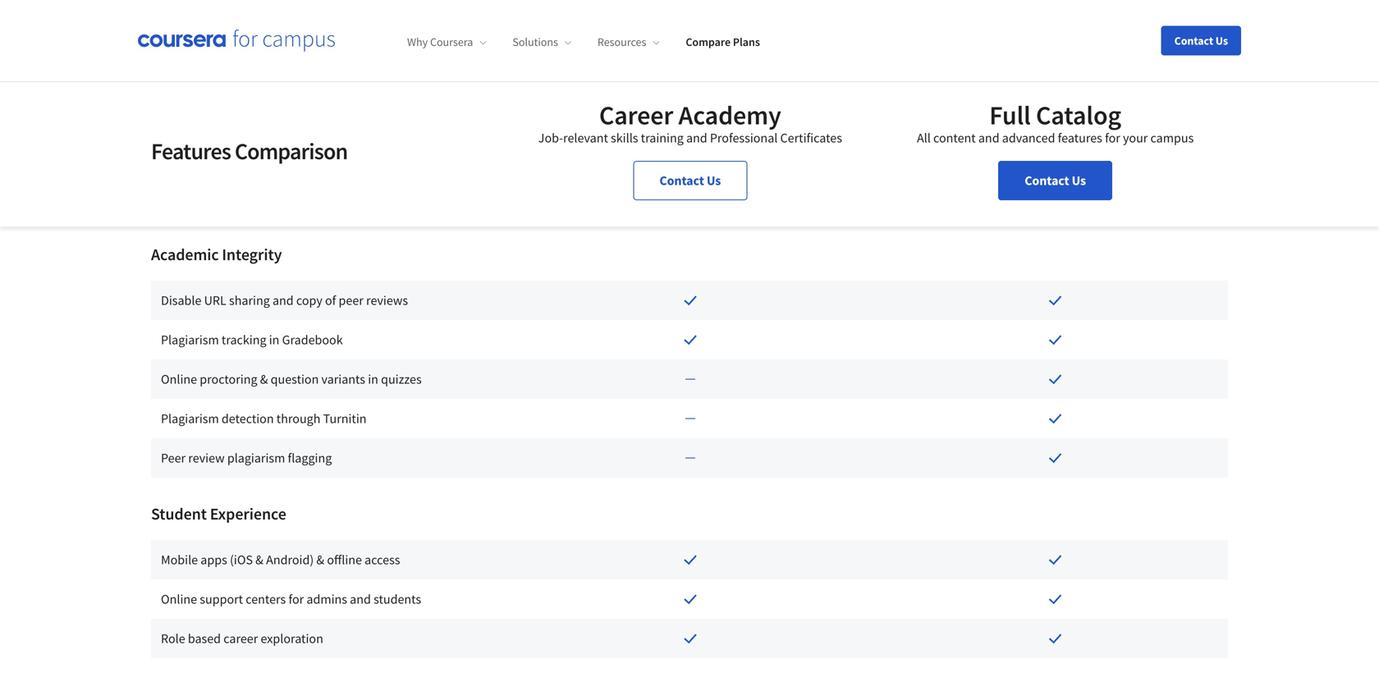 Task type: describe. For each thing, give the bounding box(es) containing it.
role
[[161, 631, 185, 647]]

all
[[917, 130, 931, 146]]

and left the copy
[[273, 292, 294, 309]]

apps
[[201, 552, 227, 568]]

learning
[[227, 64, 289, 84]]

ability to set and configure skill goals
[[161, 151, 363, 168]]

contact for contact us button
[[1175, 33, 1214, 48]]

(ios
[[230, 552, 253, 568]]

solutions
[[513, 35, 558, 49]]

plagiarism detection through turnitin
[[161, 411, 367, 427]]

student experience
[[151, 504, 286, 524]]

coursera for campus image
[[138, 29, 335, 52]]

resources link
[[598, 35, 660, 49]]

full catalog all content and advanced features for your campus
[[917, 99, 1194, 146]]

0 vertical spatial in
[[269, 332, 280, 348]]

catalog
[[1036, 99, 1122, 131]]

resources
[[598, 35, 647, 49]]

1 horizontal spatial us
[[1072, 172, 1087, 189]]

contact us button
[[1162, 26, 1242, 55]]

mobile apps (ios & android) & offline access
[[161, 552, 400, 568]]

peer
[[339, 292, 364, 309]]

skill
[[310, 151, 331, 168]]

academy
[[679, 99, 782, 131]]

plagiarism tracking in gradebook
[[161, 332, 343, 348]]

2 contact us link from the left
[[999, 161, 1113, 200]]

contact for 2nd contact us link from right
[[660, 172, 704, 189]]

1 contact us link from the left
[[634, 161, 748, 200]]

content
[[934, 130, 976, 146]]

academic
[[151, 244, 219, 265]]

relevant
[[563, 130, 608, 146]]

through
[[277, 411, 321, 427]]

online support centers for admins and students
[[161, 591, 421, 608]]

for inside full catalog all content and advanced features for your campus
[[1105, 130, 1121, 146]]

why coursera link
[[407, 35, 486, 49]]

professional
[[710, 130, 778, 146]]

advanced
[[1003, 130, 1056, 146]]

compare plans link
[[686, 35, 760, 49]]

students
[[374, 591, 421, 608]]

disable url sharing and copy of peer reviews
[[161, 292, 408, 309]]

career
[[224, 631, 258, 647]]

and inside career academy job-relevant skills training and professional certificates
[[687, 130, 708, 146]]

comparison
[[235, 137, 348, 165]]

disable
[[161, 292, 202, 309]]

plans
[[733, 35, 760, 49]]

quizzes
[[381, 371, 422, 388]]

& left offline
[[316, 552, 325, 568]]

access
[[365, 552, 400, 568]]

copy
[[296, 292, 323, 309]]

offline
[[327, 552, 362, 568]]

goals
[[334, 151, 363, 168]]

career academy job-relevant skills training and professional certificates
[[539, 99, 843, 146]]

0 horizontal spatial job-
[[151, 64, 183, 84]]

online for online support centers for admins and students
[[161, 591, 197, 608]]

admins
[[307, 591, 347, 608]]

job- inside career academy job-relevant skills training and professional certificates
[[539, 130, 563, 146]]

job-based learning
[[151, 64, 289, 84]]

plagiarism for plagiarism tracking in gradebook
[[161, 332, 219, 348]]

exploration
[[261, 631, 323, 647]]

student
[[151, 504, 207, 524]]

based for role
[[188, 631, 221, 647]]

to
[[198, 151, 210, 168]]

integrity
[[222, 244, 282, 265]]

1 horizontal spatial in
[[368, 371, 379, 388]]

skills
[[611, 130, 639, 146]]

compare
[[686, 35, 731, 49]]

mobile
[[161, 552, 198, 568]]

gradebook
[[282, 332, 343, 348]]

detection
[[222, 411, 274, 427]]



Task type: locate. For each thing, give the bounding box(es) containing it.
and right admins
[[350, 591, 371, 608]]

compare plans
[[686, 35, 760, 49]]

0 vertical spatial job-
[[151, 64, 183, 84]]

flagging
[[288, 450, 332, 466]]

1 horizontal spatial job-
[[539, 130, 563, 146]]

contact us
[[1175, 33, 1229, 48], [660, 172, 721, 189], [1025, 172, 1087, 189]]

0 horizontal spatial for
[[289, 591, 304, 608]]

review
[[188, 450, 225, 466]]

reviews
[[366, 292, 408, 309]]

2 horizontal spatial contact
[[1175, 33, 1214, 48]]

ability
[[161, 151, 196, 168]]

plagiarism up review
[[161, 411, 219, 427]]

and right training
[[687, 130, 708, 146]]

your
[[1123, 130, 1148, 146]]

experience
[[210, 504, 286, 524]]

2 horizontal spatial us
[[1216, 33, 1229, 48]]

online
[[161, 371, 197, 388], [161, 591, 197, 608]]

contact
[[1175, 33, 1214, 48], [660, 172, 704, 189], [1025, 172, 1070, 189]]

plagiarism for plagiarism detection through turnitin
[[161, 411, 219, 427]]

set
[[212, 151, 229, 168]]

0 horizontal spatial in
[[269, 332, 280, 348]]

for
[[1105, 130, 1121, 146], [289, 591, 304, 608]]

1 vertical spatial for
[[289, 591, 304, 608]]

1 vertical spatial based
[[188, 631, 221, 647]]

tools
[[259, 10, 286, 26]]

2 plagiarism from the top
[[161, 411, 219, 427]]

based right role
[[188, 631, 221, 647]]

1 vertical spatial job-
[[539, 130, 563, 146]]

private
[[161, 10, 199, 26]]

1 online from the top
[[161, 371, 197, 388]]

sharing
[[229, 292, 270, 309]]

question
[[271, 371, 319, 388]]

why coursera
[[407, 35, 473, 49]]

academic integrity
[[151, 244, 282, 265]]

0 vertical spatial for
[[1105, 130, 1121, 146]]

contact inside button
[[1175, 33, 1214, 48]]

for right 'centers'
[[289, 591, 304, 608]]

proctoring
[[200, 371, 257, 388]]

0 vertical spatial based
[[183, 64, 224, 84]]

2 horizontal spatial contact us
[[1175, 33, 1229, 48]]

tracking
[[222, 332, 267, 348]]

training
[[641, 130, 684, 146]]

and right content
[[979, 130, 1000, 146]]

why
[[407, 35, 428, 49]]

contact for first contact us link from right
[[1025, 172, 1070, 189]]

and right set
[[231, 151, 252, 168]]

online down mobile
[[161, 591, 197, 608]]

online proctoring & question variants in quizzes
[[161, 371, 422, 388]]

contact us for first contact us link from right
[[1025, 172, 1087, 189]]

role based career exploration
[[161, 631, 323, 647]]

variants
[[322, 371, 365, 388]]

plagiarism
[[227, 450, 285, 466]]

features
[[151, 137, 231, 165]]

online for online proctoring & question variants in quizzes
[[161, 371, 197, 388]]

job- left skills
[[539, 130, 563, 146]]

2 online from the top
[[161, 591, 197, 608]]

features comparison
[[151, 137, 348, 165]]

plagiarism
[[161, 332, 219, 348], [161, 411, 219, 427]]

1 vertical spatial plagiarism
[[161, 411, 219, 427]]

& right the (ios
[[256, 552, 264, 568]]

and
[[687, 130, 708, 146], [979, 130, 1000, 146], [231, 151, 252, 168], [273, 292, 294, 309], [350, 591, 371, 608]]

certificates
[[781, 130, 843, 146]]

1 vertical spatial in
[[368, 371, 379, 388]]

1 vertical spatial online
[[161, 591, 197, 608]]

contact us for contact us button
[[1175, 33, 1229, 48]]

plagiarism down disable
[[161, 332, 219, 348]]

peer
[[161, 450, 186, 466]]

contact us link
[[634, 161, 748, 200], [999, 161, 1113, 200]]

centers
[[246, 591, 286, 608]]

support
[[200, 591, 243, 608]]

features
[[1058, 130, 1103, 146]]

career
[[599, 99, 674, 131]]

for left your
[[1105, 130, 1121, 146]]

based
[[183, 64, 224, 84], [188, 631, 221, 647]]

0 vertical spatial online
[[161, 371, 197, 388]]

contact us link down features
[[999, 161, 1113, 200]]

1 plagiarism from the top
[[161, 332, 219, 348]]

0 horizontal spatial us
[[707, 172, 721, 189]]

contact us for 2nd contact us link from right
[[660, 172, 721, 189]]

android)
[[266, 552, 314, 568]]

of
[[325, 292, 336, 309]]

job- down private
[[151, 64, 183, 84]]

full
[[990, 99, 1031, 131]]

and inside full catalog all content and advanced features for your campus
[[979, 130, 1000, 146]]

peer review plagiarism flagging
[[161, 450, 332, 466]]

url
[[204, 292, 227, 309]]

contact us link down training
[[634, 161, 748, 200]]

contact us inside button
[[1175, 33, 1229, 48]]

0 horizontal spatial contact
[[660, 172, 704, 189]]

1 horizontal spatial contact us link
[[999, 161, 1113, 200]]

us inside button
[[1216, 33, 1229, 48]]

authoring
[[202, 10, 256, 26]]

solutions link
[[513, 35, 571, 49]]

based for job-
[[183, 64, 224, 84]]

0 horizontal spatial contact us link
[[634, 161, 748, 200]]

1 horizontal spatial contact
[[1025, 172, 1070, 189]]

&
[[260, 371, 268, 388], [256, 552, 264, 568], [316, 552, 325, 568]]

0 horizontal spatial contact us
[[660, 172, 721, 189]]

configure
[[255, 151, 307, 168]]

us
[[1216, 33, 1229, 48], [707, 172, 721, 189], [1072, 172, 1087, 189]]

turnitin
[[323, 411, 367, 427]]

1 horizontal spatial for
[[1105, 130, 1121, 146]]

based down coursera for campus image
[[183, 64, 224, 84]]

private authoring tools
[[161, 10, 286, 26]]

0 vertical spatial plagiarism
[[161, 332, 219, 348]]

1 horizontal spatial contact us
[[1025, 172, 1087, 189]]

in
[[269, 332, 280, 348], [368, 371, 379, 388]]

job-
[[151, 64, 183, 84], [539, 130, 563, 146]]

campus
[[1151, 130, 1194, 146]]

coursera
[[430, 35, 473, 49]]

in right the tracking
[[269, 332, 280, 348]]

online left proctoring
[[161, 371, 197, 388]]

& left question
[[260, 371, 268, 388]]

in left quizzes
[[368, 371, 379, 388]]



Task type: vqa. For each thing, say whether or not it's contained in the screenshot.
the top based
yes



